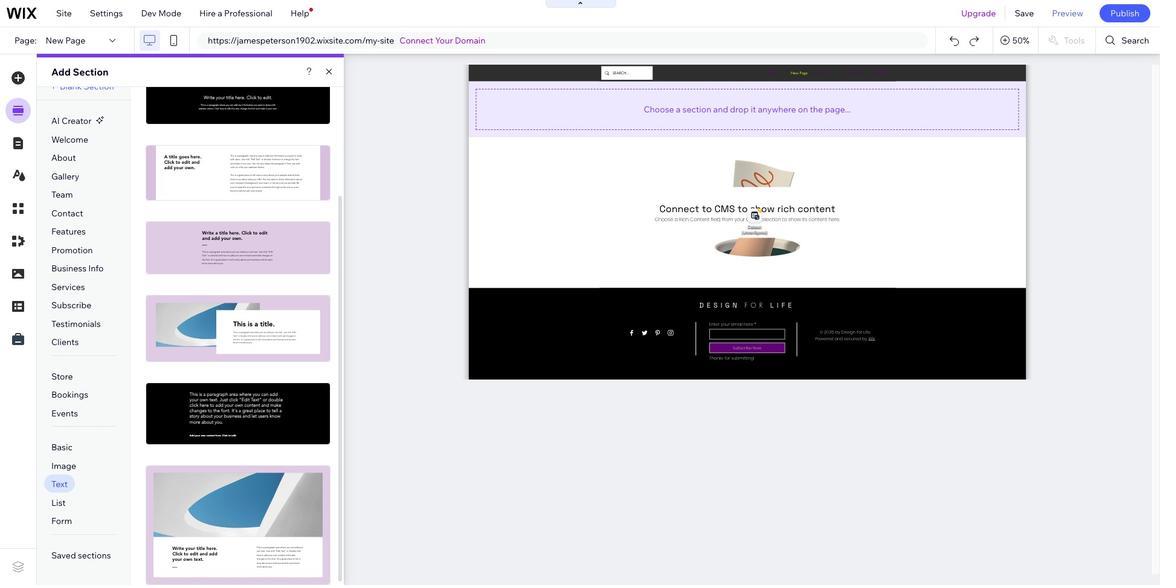 Task type: vqa. For each thing, say whether or not it's contained in the screenshot.
Set
no



Task type: describe. For each thing, give the bounding box(es) containing it.
new
[[46, 35, 64, 46]]

testimonials
[[51, 318, 101, 329]]

contact
[[51, 208, 83, 219]]

anywhere
[[758, 104, 797, 115]]

welcome
[[51, 134, 88, 145]]

search
[[1122, 35, 1150, 46]]

blank section
[[60, 81, 114, 92]]

help
[[291, 8, 309, 19]]

https://jamespeterson1902.wixsite.com/my-site connect your domain
[[208, 35, 486, 46]]

list
[[51, 498, 66, 508]]

page
[[65, 35, 86, 46]]

tools button
[[1039, 27, 1096, 54]]

site
[[56, 8, 72, 19]]

save
[[1015, 8, 1035, 19]]

hire a professional
[[200, 8, 273, 19]]

a for section
[[676, 104, 681, 115]]

dev mode
[[141, 8, 181, 19]]

search button
[[1097, 27, 1161, 54]]

section for blank section
[[84, 81, 114, 92]]

subscribe
[[51, 300, 91, 311]]

connect
[[400, 35, 434, 46]]

info
[[88, 263, 104, 274]]

promotion
[[51, 245, 93, 256]]

preview button
[[1044, 0, 1093, 27]]

creator
[[62, 115, 92, 126]]

50% button
[[994, 27, 1039, 54]]

text
[[51, 479, 68, 490]]

hire
[[200, 8, 216, 19]]

saved sections
[[51, 550, 111, 561]]

publish
[[1111, 8, 1140, 19]]

business
[[51, 263, 87, 274]]

services
[[51, 282, 85, 292]]

section
[[683, 104, 712, 115]]

section for add section
[[73, 66, 109, 78]]

ai
[[51, 115, 60, 126]]

add section
[[51, 66, 109, 78]]

business info
[[51, 263, 104, 274]]



Task type: locate. For each thing, give the bounding box(es) containing it.
site
[[380, 35, 394, 46]]

team
[[51, 189, 73, 200]]

save button
[[1006, 0, 1044, 27]]

tools
[[1065, 35, 1086, 46]]

mode
[[158, 8, 181, 19]]

https://jamespeterson1902.wixsite.com/my-
[[208, 35, 380, 46]]

a left the section on the right of the page
[[676, 104, 681, 115]]

0 vertical spatial a
[[218, 8, 222, 19]]

on
[[799, 104, 809, 115]]

a right hire
[[218, 8, 222, 19]]

bookings
[[51, 390, 88, 400]]

and
[[714, 104, 729, 115]]

upgrade
[[962, 8, 997, 19]]

saved
[[51, 550, 76, 561]]

form
[[51, 516, 72, 527]]

50%
[[1013, 35, 1030, 46]]

professional
[[224, 8, 273, 19]]

it
[[751, 104, 757, 115]]

publish button
[[1100, 4, 1151, 22]]

domain
[[455, 35, 486, 46]]

a for professional
[[218, 8, 222, 19]]

features
[[51, 226, 86, 237]]

events
[[51, 408, 78, 419]]

blank
[[60, 81, 82, 92]]

1 vertical spatial section
[[84, 81, 114, 92]]

0 vertical spatial section
[[73, 66, 109, 78]]

the
[[811, 104, 824, 115]]

choose
[[644, 104, 675, 115]]

about
[[51, 152, 76, 163]]

0 horizontal spatial a
[[218, 8, 222, 19]]

add
[[51, 66, 71, 78]]

settings
[[90, 8, 123, 19]]

new page
[[46, 35, 86, 46]]

drop
[[731, 104, 749, 115]]

page...
[[826, 104, 852, 115]]

gallery
[[51, 171, 79, 182]]

basic
[[51, 442, 73, 453]]

choose a section and drop it anywhere on the page...
[[644, 104, 852, 115]]

section
[[73, 66, 109, 78], [84, 81, 114, 92]]

section up blank section
[[73, 66, 109, 78]]

1 horizontal spatial a
[[676, 104, 681, 115]]

clients
[[51, 337, 79, 348]]

section down add section
[[84, 81, 114, 92]]

store
[[51, 371, 73, 382]]

preview
[[1053, 8, 1084, 19]]

your
[[436, 35, 453, 46]]

a
[[218, 8, 222, 19], [676, 104, 681, 115]]

ai creator
[[51, 115, 92, 126]]

dev
[[141, 8, 157, 19]]

image
[[51, 461, 76, 471]]

1 vertical spatial a
[[676, 104, 681, 115]]

sections
[[78, 550, 111, 561]]



